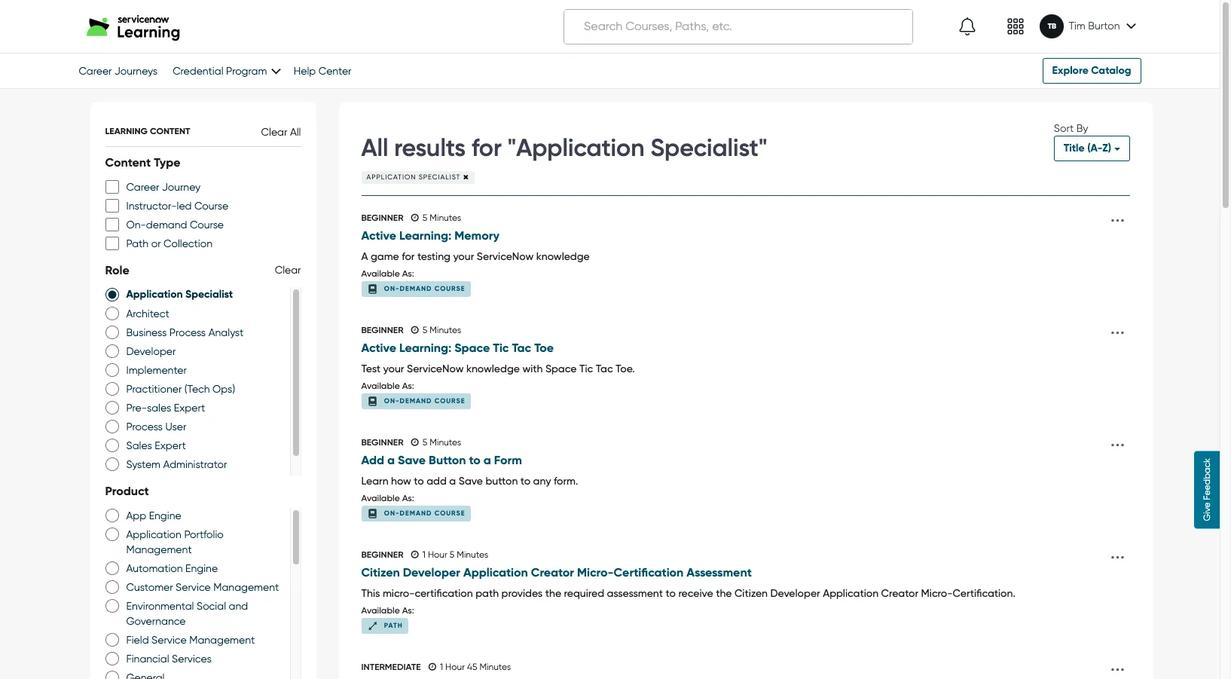 Task type: locate. For each thing, give the bounding box(es) containing it.
0 vertical spatial management
[[126, 543, 192, 555]]

0 horizontal spatial the
[[546, 587, 562, 599]]

on- down how
[[384, 509, 400, 517]]

1 learning: from the top
[[400, 229, 452, 243]]

1 up certification
[[423, 550, 426, 560]]

process user
[[126, 420, 186, 433]]

2 5 minutes from the top
[[423, 325, 462, 336]]

course up button
[[435, 396, 466, 405]]

0 horizontal spatial tic
[[493, 341, 509, 355]]

service
[[176, 581, 211, 593], [152, 634, 187, 646]]

1 horizontal spatial for
[[472, 133, 502, 162]]

developer down business
[[126, 345, 176, 357]]

header menu menu bar
[[917, 3, 1142, 50]]

available as: down learn
[[362, 493, 414, 503]]

None checkbox
[[105, 198, 119, 213], [105, 217, 119, 232], [105, 198, 119, 213], [105, 217, 119, 232]]

available as: for add a save button to a form
[[362, 493, 414, 503]]

learning: for memory
[[400, 229, 452, 243]]

on- up add
[[384, 396, 400, 405]]

burton
[[1089, 20, 1121, 32]]

active learning: space tic tac toe test your servicenow knowledge with space tic tac toe.
[[362, 341, 635, 375]]

0 vertical spatial career
[[79, 65, 112, 77]]

on- for add a save button to a form
[[384, 509, 400, 517]]

0 vertical spatial for
[[472, 133, 502, 162]]

as: for memory
[[402, 268, 414, 279]]

all
[[290, 126, 301, 138], [362, 133, 389, 162]]

times image
[[463, 173, 470, 180]]

1 horizontal spatial image image
[[1008, 17, 1026, 35]]

hour up certification
[[428, 550, 448, 560]]

save left the "button"
[[459, 475, 483, 487]]

path
[[126, 237, 149, 249], [384, 621, 403, 629]]

for right the results at the top left
[[472, 133, 502, 162]]

1 vertical spatial ... button
[[1106, 651, 1131, 679]]

course right led at the left of page
[[194, 200, 228, 212]]

on-demand course down testing
[[384, 284, 466, 292]]

3 clock o image from the top
[[411, 438, 419, 447]]

0 horizontal spatial for
[[402, 250, 415, 262]]

5 minutes for space
[[423, 325, 462, 336]]

career up instructor-
[[126, 181, 159, 193]]

tac
[[512, 341, 532, 355], [596, 363, 613, 375]]

on-demand course up button
[[384, 396, 466, 405]]

certification
[[614, 566, 684, 580]]

0 vertical spatial ... button
[[1106, 202, 1131, 232]]

2 ... button from the top
[[1106, 651, 1131, 679]]

active up game
[[362, 229, 397, 243]]

creator
[[531, 566, 575, 580], [882, 587, 919, 599]]

citizen
[[362, 566, 400, 580], [735, 587, 768, 599]]

0 horizontal spatial tac
[[512, 341, 532, 355]]

help center link
[[294, 65, 352, 77]]

2 clock o image from the top
[[411, 326, 419, 335]]

1 horizontal spatial save
[[459, 475, 483, 487]]

... for add a save button to a form
[[1111, 427, 1126, 452]]

learning: inside active learning: space tic tac toe test your servicenow knowledge with space tic tac toe.
[[400, 341, 452, 355]]

as:
[[402, 268, 414, 279], [402, 381, 414, 391], [402, 493, 414, 503], [402, 605, 414, 616]]

0 vertical spatial micro-
[[578, 566, 614, 580]]

4 beginner from the top
[[362, 550, 404, 560]]

0 vertical spatial active
[[362, 229, 397, 243]]

active learning: space tic tac toe link
[[362, 341, 1106, 355]]

engine for app engine
[[149, 509, 181, 521]]

1 vertical spatial management
[[214, 581, 279, 593]]

for right game
[[402, 250, 415, 262]]

1 vertical spatial 5 minutes
[[423, 325, 462, 336]]

specialist left the times icon
[[419, 173, 461, 181]]

0 vertical spatial your
[[453, 250, 474, 262]]

specialist up analyst
[[185, 288, 233, 301]]

pre-
[[126, 402, 147, 414]]

content
[[150, 126, 190, 136]]

your for active learning: memory
[[453, 250, 474, 262]]

1 vertical spatial tic
[[580, 363, 594, 375]]

beginner for add a save button to a form
[[362, 437, 404, 448]]

1 horizontal spatial tac
[[596, 363, 613, 375]]

0 horizontal spatial space
[[455, 341, 490, 355]]

1 vertical spatial your
[[383, 363, 404, 375]]

4 available as: from the top
[[362, 605, 414, 616]]

1 vertical spatial servicenow
[[407, 363, 464, 375]]

process
[[169, 326, 206, 338], [126, 420, 163, 433]]

5 minutes up testing
[[423, 213, 462, 223]]

4 as: from the top
[[402, 605, 414, 616]]

servicenow right test
[[407, 363, 464, 375]]

certification
[[415, 587, 473, 599]]

clock o image
[[411, 213, 419, 223], [411, 326, 419, 335], [411, 438, 419, 447], [411, 550, 419, 559]]

application specialist up architect
[[126, 288, 233, 301]]

available as: down game
[[362, 268, 414, 279]]

2 vertical spatial management
[[189, 634, 255, 646]]

intermediate
[[362, 662, 421, 672]]

course
[[194, 200, 228, 212], [190, 219, 224, 231], [435, 284, 466, 292], [435, 396, 466, 405], [435, 509, 466, 517]]

available for citizen developer application creator micro-certification assessment​
[[362, 605, 400, 616]]

available down game
[[362, 268, 400, 279]]

all results for "application specialist"
[[362, 133, 768, 162]]

1 vertical spatial path
[[384, 621, 403, 629]]

space
[[455, 341, 490, 355], [546, 363, 577, 375]]

demand up button
[[400, 396, 432, 405]]

1 active from the top
[[362, 229, 397, 243]]

citizen developer application creator micro-certification assessment​ this micro-certification path provides the required assessment to receive the citizen developer application creator micro-certification.​
[[362, 566, 1016, 599]]

financial
[[126, 653, 169, 665]]

1 vertical spatial ... button
[[1106, 314, 1131, 344]]

2 vertical spatial 5 minutes
[[423, 437, 462, 448]]

application specialist down the results at the top left
[[367, 173, 463, 181]]

architect
[[126, 307, 169, 319]]

on-demand course for a
[[384, 284, 466, 292]]

learning: inside active learning: memory a game for testing your servicenow knowledge
[[400, 229, 452, 243]]

active inside active learning: memory a game for testing your servicenow knowledge
[[362, 229, 397, 243]]

engine
[[149, 509, 181, 521], [186, 562, 218, 574]]

None radio
[[105, 306, 119, 321], [105, 344, 119, 359], [105, 362, 119, 377], [105, 381, 119, 396], [105, 400, 119, 415], [105, 438, 119, 453], [105, 457, 119, 472], [105, 527, 119, 542], [105, 561, 119, 576], [105, 579, 119, 595], [105, 598, 119, 613], [105, 632, 119, 647], [105, 651, 119, 666], [105, 306, 119, 321], [105, 344, 119, 359], [105, 362, 119, 377], [105, 381, 119, 396], [105, 400, 119, 415], [105, 438, 119, 453], [105, 457, 119, 472], [105, 527, 119, 542], [105, 561, 119, 576], [105, 579, 119, 595], [105, 598, 119, 613], [105, 632, 119, 647], [105, 651, 119, 666]]

z)
[[1103, 142, 1112, 155]]

add a save button to a form learn how to add a save button to any form.
[[362, 453, 579, 487]]

available as: down micro-
[[362, 605, 414, 616]]

path inside list
[[384, 621, 403, 629]]

1 horizontal spatial all
[[362, 133, 389, 162]]

2 learning: from the top
[[400, 341, 452, 355]]

clear for clear
[[275, 264, 301, 276]]

to left receive
[[666, 587, 676, 599]]

3 available from the top
[[362, 493, 400, 503]]

knowledge for space
[[467, 363, 520, 375]]

list
[[339, 196, 1153, 679]]

clock o image for application
[[411, 550, 419, 559]]

or
[[151, 237, 161, 249]]

assessment
[[607, 587, 664, 599]]

1 vertical spatial tac
[[596, 363, 613, 375]]

0 vertical spatial process
[[169, 326, 206, 338]]

None checkbox
[[105, 179, 119, 194], [105, 236, 119, 251], [105, 179, 119, 194], [105, 236, 119, 251]]

demand down testing
[[400, 284, 432, 292]]

management up and
[[214, 581, 279, 593]]

1 vertical spatial 1
[[440, 662, 443, 672]]

0 horizontal spatial developer
[[126, 345, 176, 357]]

toe
[[535, 341, 554, 355]]

tic left toe
[[493, 341, 509, 355]]

career left "journeys" in the left of the page
[[79, 65, 112, 77]]

available as:
[[362, 268, 414, 279], [362, 381, 414, 391], [362, 493, 414, 503], [362, 605, 414, 616]]

1 vertical spatial citizen
[[735, 587, 768, 599]]

0 horizontal spatial all
[[290, 126, 301, 138]]

(a-
[[1088, 142, 1103, 155]]

citizen up this
[[362, 566, 400, 580]]

0 horizontal spatial specialist
[[185, 288, 233, 301]]

1 horizontal spatial space
[[546, 363, 577, 375]]

2 ... from the top
[[1111, 314, 1126, 339]]

tim
[[1069, 20, 1086, 32]]

1 horizontal spatial career
[[126, 181, 159, 193]]

3 5 minutes from the top
[[423, 437, 462, 448]]

1 as: from the top
[[402, 268, 414, 279]]

space left toe
[[455, 341, 490, 355]]

5 minutes for save
[[423, 437, 462, 448]]

career
[[79, 65, 112, 77], [126, 181, 159, 193]]

available
[[362, 268, 400, 279], [362, 381, 400, 391], [362, 493, 400, 503], [362, 605, 400, 616]]

add
[[362, 453, 385, 468]]

0 vertical spatial creator
[[531, 566, 575, 580]]

1 vertical spatial career
[[126, 181, 159, 193]]

1 horizontal spatial engine
[[186, 562, 218, 574]]

0 vertical spatial clear
[[261, 126, 288, 138]]

4 ... from the top
[[1111, 539, 1126, 564]]

application specialist inside button
[[367, 173, 463, 181]]

3 ... from the top
[[1111, 427, 1126, 452]]

2 vertical spatial developer
[[771, 587, 821, 599]]

servicenow down memory
[[477, 250, 534, 262]]

clock o image for memory
[[411, 213, 419, 223]]

0 vertical spatial service
[[176, 581, 211, 593]]

1 right clock o icon
[[440, 662, 443, 672]]

3 ... button from the top
[[1106, 539, 1131, 568]]

game
[[371, 250, 399, 262]]

servicenow inside active learning: space tic tac toe test your servicenow knowledge with space tic tac toe.
[[407, 363, 464, 375]]

on-demand course for button
[[384, 509, 466, 517]]

2 available as: from the top
[[362, 381, 414, 391]]

type
[[154, 155, 181, 170]]

1 ... button from the top
[[1106, 202, 1131, 232]]

0 horizontal spatial micro-
[[578, 566, 614, 580]]

program
[[226, 65, 267, 77]]

available as: down test
[[362, 381, 414, 391]]

beginner up test
[[362, 325, 404, 336]]

any
[[533, 475, 551, 487]]

1 available as: from the top
[[362, 268, 414, 279]]

5 for space
[[423, 325, 428, 336]]

0 vertical spatial specialist
[[419, 173, 461, 181]]

1 vertical spatial service
[[152, 634, 187, 646]]

beginner for active learning: memory
[[362, 213, 404, 223]]

available as: for citizen developer application creator micro-certification assessment​
[[362, 605, 414, 616]]

management inside application portfolio management
[[126, 543, 192, 555]]

1 horizontal spatial a
[[450, 475, 456, 487]]

learning
[[105, 126, 148, 136]]

active up test
[[362, 341, 397, 355]]

1 horizontal spatial your
[[453, 250, 474, 262]]

1 5 minutes from the top
[[423, 213, 462, 223]]

1 vertical spatial knowledge
[[467, 363, 520, 375]]

2 active from the top
[[362, 341, 397, 355]]

customer service management
[[126, 581, 279, 593]]

... for citizen developer application creator micro-certification assessment​
[[1111, 539, 1126, 564]]

engine up application portfolio management
[[149, 509, 181, 521]]

1 horizontal spatial specialist
[[419, 173, 461, 181]]

2 as: from the top
[[402, 381, 414, 391]]

available down learn
[[362, 493, 400, 503]]

1 beginner from the top
[[362, 213, 404, 223]]

expert down user
[[155, 439, 186, 451]]

demand
[[146, 219, 187, 231], [400, 284, 432, 292], [400, 396, 432, 405], [400, 509, 432, 517]]

0 vertical spatial path
[[126, 237, 149, 249]]

5 up testing
[[423, 213, 428, 223]]

5 up certification
[[450, 550, 455, 560]]

0 horizontal spatial image image
[[959, 17, 977, 35]]

course down add
[[435, 509, 466, 517]]

instructor-
[[126, 200, 177, 212]]

"application
[[508, 133, 645, 162]]

beginner up game
[[362, 213, 404, 223]]

0 horizontal spatial servicenow
[[407, 363, 464, 375]]

2 vertical spatial ... button
[[1106, 539, 1131, 568]]

your right test
[[383, 363, 404, 375]]

1 vertical spatial save
[[459, 475, 483, 487]]

hour left 45
[[446, 662, 465, 672]]

servicenow for space
[[407, 363, 464, 375]]

1 horizontal spatial application specialist
[[367, 173, 463, 181]]

2 available from the top
[[362, 381, 400, 391]]

4 available from the top
[[362, 605, 400, 616]]

developer
[[126, 345, 176, 357], [403, 566, 461, 580], [771, 587, 821, 599]]

0 vertical spatial servicenow
[[477, 250, 534, 262]]

automation
[[126, 562, 183, 574]]

1 vertical spatial hour
[[446, 662, 465, 672]]

save up how
[[398, 453, 426, 468]]

as: for space
[[402, 381, 414, 391]]

1 vertical spatial for
[[402, 250, 415, 262]]

service up financial services
[[152, 634, 187, 646]]

service up social
[[176, 581, 211, 593]]

demand down how
[[400, 509, 432, 517]]

2 horizontal spatial developer
[[771, 587, 821, 599]]

0 vertical spatial application specialist
[[367, 173, 463, 181]]

governance
[[126, 615, 186, 627]]

path or collection
[[126, 237, 213, 249]]

minutes up memory
[[430, 213, 462, 223]]

0 vertical spatial knowledge
[[537, 250, 590, 262]]

space down toe
[[546, 363, 577, 375]]

engine up customer service management
[[186, 562, 218, 574]]

save
[[398, 453, 426, 468], [459, 475, 483, 487]]

specialist inside button
[[419, 173, 461, 181]]

1 vertical spatial expert
[[155, 439, 186, 451]]

active inside active learning: space tic tac toe test your servicenow knowledge with space tic tac toe.
[[362, 341, 397, 355]]

catalog
[[1092, 64, 1132, 77]]

5 minutes for memory
[[423, 213, 462, 223]]

management down social
[[189, 634, 255, 646]]

by
[[1077, 122, 1089, 134]]

management up automation
[[126, 543, 192, 555]]

beginner up add
[[362, 437, 404, 448]]

1 horizontal spatial creator
[[882, 587, 919, 599]]

course down testing
[[435, 284, 466, 292]]

0 horizontal spatial career
[[79, 65, 112, 77]]

available as: for active learning: memory
[[362, 268, 414, 279]]

tac left toe.
[[596, 363, 613, 375]]

1 vertical spatial active
[[362, 341, 397, 355]]

1 horizontal spatial knowledge
[[537, 250, 590, 262]]

image image
[[959, 17, 977, 35], [1008, 17, 1026, 35]]

1 available from the top
[[362, 268, 400, 279]]

2 beginner from the top
[[362, 325, 404, 336]]

1 horizontal spatial servicenow
[[477, 250, 534, 262]]

process up sales at the left of the page
[[126, 420, 163, 433]]

expert down (tech
[[174, 402, 205, 414]]

on- down game
[[384, 284, 400, 292]]

1 horizontal spatial path
[[384, 621, 403, 629]]

user
[[165, 420, 186, 433]]

4 clock o image from the top
[[411, 550, 419, 559]]

knowledge inside active learning: space tic tac toe test your servicenow knowledge with space tic tac toe.
[[467, 363, 520, 375]]

role
[[105, 263, 129, 277]]

application inside button
[[367, 173, 416, 181]]

path down micro-
[[384, 621, 403, 629]]

0 horizontal spatial 1
[[423, 550, 426, 560]]

product
[[105, 484, 149, 498]]

...
[[1111, 202, 1126, 227], [1111, 314, 1126, 339], [1111, 427, 1126, 452], [1111, 539, 1126, 564], [1111, 651, 1126, 676]]

0 horizontal spatial knowledge
[[467, 363, 520, 375]]

the down assessment​
[[716, 587, 732, 599]]

0 vertical spatial 5 minutes
[[423, 213, 462, 223]]

beginner for active learning: space tic tac toe
[[362, 325, 404, 336]]

how
[[391, 475, 412, 487]]

0 horizontal spatial engine
[[149, 509, 181, 521]]

1 horizontal spatial micro-
[[922, 587, 953, 599]]

None radio
[[105, 287, 119, 302], [105, 325, 119, 340], [105, 419, 119, 434], [105, 508, 119, 523], [105, 670, 119, 679], [105, 287, 119, 302], [105, 325, 119, 340], [105, 419, 119, 434], [105, 508, 119, 523], [105, 670, 119, 679]]

application
[[367, 173, 416, 181], [126, 288, 183, 301], [126, 528, 182, 540], [464, 566, 528, 580], [823, 587, 879, 599]]

1 vertical spatial engine
[[186, 562, 218, 574]]

1 clock o image from the top
[[411, 213, 419, 223]]

minutes for space
[[430, 325, 462, 336]]

service for field
[[152, 634, 187, 646]]

add a save button to a form link
[[362, 453, 1106, 468]]

available down test
[[362, 381, 400, 391]]

1 horizontal spatial developer
[[403, 566, 461, 580]]

to
[[469, 453, 481, 468], [414, 475, 424, 487], [521, 475, 531, 487], [666, 587, 676, 599]]

5 minutes
[[423, 213, 462, 223], [423, 325, 462, 336], [423, 437, 462, 448]]

path for path or collection
[[126, 237, 149, 249]]

led
[[177, 200, 192, 212]]

explore catalog link
[[1043, 58, 1142, 84]]

5 up add
[[423, 437, 428, 448]]

available down this
[[362, 605, 400, 616]]

1 horizontal spatial 1
[[440, 662, 443, 672]]

management
[[126, 543, 192, 555], [214, 581, 279, 593], [189, 634, 255, 646]]

social
[[197, 600, 226, 612]]

all up "application specialist" button
[[362, 133, 389, 162]]

5 down testing
[[423, 325, 428, 336]]

title
[[1064, 142, 1085, 155]]

developer up certification
[[403, 566, 461, 580]]

specialist"
[[651, 133, 768, 162]]

2 ... button from the top
[[1106, 314, 1131, 344]]

search results region
[[339, 102, 1153, 679]]

tac left toe
[[512, 341, 532, 355]]

1 vertical spatial specialist
[[185, 288, 233, 301]]

Search Courses, Paths, etc. text field
[[565, 9, 913, 43]]

knowledge inside active learning: memory a game for testing your servicenow knowledge
[[537, 250, 590, 262]]

3 beginner from the top
[[362, 437, 404, 448]]

list containing ...
[[339, 196, 1153, 679]]

minutes up button
[[430, 437, 462, 448]]

0 vertical spatial tic
[[493, 341, 509, 355]]

your inside active learning: space tic tac toe test your servicenow knowledge with space tic tac toe.
[[383, 363, 404, 375]]

all inside clear all button
[[290, 126, 301, 138]]

demand for active learning: space tic tac toe
[[400, 396, 432, 405]]

tic left toe.
[[580, 363, 594, 375]]

your inside active learning: memory a game for testing your servicenow knowledge
[[453, 250, 474, 262]]

3 available as: from the top
[[362, 493, 414, 503]]

5
[[423, 213, 428, 223], [423, 325, 428, 336], [423, 437, 428, 448], [450, 550, 455, 560]]

on-demand course
[[126, 219, 224, 231], [384, 284, 466, 292], [384, 396, 466, 405], [384, 509, 466, 517]]

servicenow
[[477, 250, 534, 262], [407, 363, 464, 375]]

beginner up this
[[362, 550, 404, 560]]

0 vertical spatial hour
[[428, 550, 448, 560]]

process left analyst
[[169, 326, 206, 338]]

your down memory
[[453, 250, 474, 262]]

0 horizontal spatial save
[[398, 453, 426, 468]]

active learning: memory link
[[362, 229, 1106, 243]]

0 vertical spatial 1
[[423, 550, 426, 560]]

5 minutes up active learning: space tic tac toe test your servicenow knowledge with space tic tac toe.
[[423, 325, 462, 336]]

the left 'required'
[[546, 587, 562, 599]]

citizen down citizen developer application creator micro-certification assessment​ link
[[735, 587, 768, 599]]

0 vertical spatial learning:
[[400, 229, 452, 243]]

1 ... from the top
[[1111, 202, 1126, 227]]

all down help
[[290, 126, 301, 138]]

1 vertical spatial learning:
[[400, 341, 452, 355]]

available for add a save button to a form
[[362, 493, 400, 503]]

1 vertical spatial application specialist
[[126, 288, 233, 301]]

3 as: from the top
[[402, 493, 414, 503]]

all inside search results region
[[362, 133, 389, 162]]

path left or
[[126, 237, 149, 249]]

0 horizontal spatial your
[[383, 363, 404, 375]]

career for career journeys
[[79, 65, 112, 77]]

... button
[[1106, 202, 1131, 232], [1106, 314, 1131, 344], [1106, 539, 1131, 568]]

clear inside button
[[261, 126, 288, 138]]

available for active learning: memory
[[362, 268, 400, 279]]

0 horizontal spatial process
[[126, 420, 163, 433]]

knowledge for memory
[[537, 250, 590, 262]]

a
[[362, 250, 368, 262]]

5 minutes up button
[[423, 437, 462, 448]]

minutes up active learning: space tic tac toe test your servicenow knowledge with space tic tac toe.
[[430, 325, 462, 336]]

developer down citizen developer application creator micro-certification assessment​ link
[[771, 587, 821, 599]]

servicenow inside active learning: memory a game for testing your servicenow knowledge
[[477, 250, 534, 262]]

your
[[453, 250, 474, 262], [383, 363, 404, 375]]

on-demand course down add
[[384, 509, 466, 517]]



Task type: vqa. For each thing, say whether or not it's contained in the screenshot.
the bottommost Active
yes



Task type: describe. For each thing, give the bounding box(es) containing it.
on-demand course for tic
[[384, 396, 466, 405]]

45
[[467, 662, 478, 672]]

form.
[[554, 475, 579, 487]]

learning content
[[105, 126, 190, 136]]

results
[[395, 133, 466, 162]]

application specialist button
[[362, 171, 475, 184]]

management for field service management
[[189, 634, 255, 646]]

receive
[[679, 587, 714, 599]]

hour for 5
[[428, 550, 448, 560]]

5 for memory
[[423, 213, 428, 223]]

minutes up path
[[457, 550, 489, 560]]

clock o image
[[429, 663, 437, 672]]

0 vertical spatial space
[[455, 341, 490, 355]]

1 horizontal spatial citizen
[[735, 587, 768, 599]]

0 vertical spatial developer
[[126, 345, 176, 357]]

assessment​
[[687, 566, 752, 580]]

to inside 'citizen developer application creator micro-certification assessment​ this micro-certification path provides the required assessment to receive the citizen developer application creator micro-certification.​'
[[666, 587, 676, 599]]

on-demand course down instructor-led course
[[126, 219, 224, 231]]

minutes for save
[[430, 437, 462, 448]]

career for career journey
[[126, 181, 159, 193]]

app engine
[[126, 509, 181, 521]]

1 for 1 hour 45 minutes
[[440, 662, 443, 672]]

1 vertical spatial developer
[[403, 566, 461, 580]]

1 vertical spatial creator
[[882, 587, 919, 599]]

practitioner
[[126, 383, 182, 395]]

clear all button
[[261, 124, 301, 139]]

required
[[564, 587, 605, 599]]

business process analyst
[[126, 326, 244, 338]]

sales
[[147, 402, 171, 414]]

field service management
[[126, 634, 255, 646]]

0 vertical spatial save
[[398, 453, 426, 468]]

2 image image from the left
[[1008, 17, 1026, 35]]

0 horizontal spatial creator
[[531, 566, 575, 580]]

minutes right 45
[[480, 662, 511, 672]]

1 for 1 hour 5 minutes
[[423, 550, 426, 560]]

tb
[[1048, 22, 1057, 31]]

credential program link
[[173, 65, 279, 77]]

active for active learning: space tic tac toe
[[362, 341, 397, 355]]

citizen developer application creator micro-certification assessment​ link
[[362, 566, 1106, 580]]

financial services
[[126, 653, 212, 665]]

toe.
[[616, 363, 635, 375]]

available for active learning: space tic tac toe
[[362, 381, 400, 391]]

administrator
[[163, 458, 227, 470]]

automation engine
[[126, 562, 218, 574]]

micro-
[[383, 587, 415, 599]]

on- down instructor-
[[126, 219, 146, 231]]

help
[[294, 65, 316, 77]]

active learning: memory a game for testing your servicenow knowledge
[[362, 229, 590, 262]]

0 horizontal spatial application specialist
[[126, 288, 233, 301]]

title (a-z) button
[[1055, 136, 1131, 161]]

button
[[486, 475, 518, 487]]

as: for save
[[402, 493, 414, 503]]

1 the from the left
[[546, 587, 562, 599]]

5 ... from the top
[[1111, 651, 1126, 676]]

ops)
[[213, 383, 235, 395]]

help center
[[294, 65, 352, 77]]

services
[[172, 653, 212, 665]]

management for application portfolio management
[[126, 543, 192, 555]]

on- for active learning: memory
[[384, 284, 400, 292]]

available as: for active learning: space tic tac toe
[[362, 381, 414, 391]]

tim burton
[[1069, 20, 1121, 32]]

portfolio
[[184, 528, 224, 540]]

business
[[126, 326, 167, 338]]

application inside application portfolio management
[[126, 528, 182, 540]]

career journey
[[126, 181, 201, 193]]

testing
[[418, 250, 451, 262]]

clear button
[[275, 262, 301, 279]]

path for path
[[384, 621, 403, 629]]

test
[[362, 363, 381, 375]]

course for active learning: memory
[[435, 284, 466, 292]]

for inside active learning: memory a game for testing your servicenow knowledge
[[402, 250, 415, 262]]

sales
[[126, 439, 152, 451]]

learning: for space
[[400, 341, 452, 355]]

credential
[[173, 65, 224, 77]]

certification.​
[[953, 587, 1016, 599]]

clear for clear all
[[261, 126, 288, 138]]

credential program
[[173, 65, 267, 77]]

clock o image for save
[[411, 438, 419, 447]]

content
[[105, 155, 151, 170]]

portal logo image
[[86, 12, 187, 41]]

... for active learning: space tic tac toe
[[1111, 314, 1126, 339]]

journeys
[[115, 65, 158, 77]]

as: for application
[[402, 605, 414, 616]]

0 vertical spatial tac
[[512, 341, 532, 355]]

implementer
[[126, 364, 187, 376]]

button
[[429, 453, 466, 468]]

content type
[[105, 155, 181, 170]]

form
[[494, 453, 522, 468]]

0 horizontal spatial a
[[388, 453, 395, 468]]

demand up path or collection
[[146, 219, 187, 231]]

hour for 45
[[446, 662, 465, 672]]

environmental
[[126, 600, 194, 612]]

career journeys link
[[79, 65, 158, 77]]

course up collection
[[190, 219, 224, 231]]

field
[[126, 634, 149, 646]]

title (a-z)
[[1064, 142, 1115, 155]]

provides
[[502, 587, 543, 599]]

learn
[[362, 475, 389, 487]]

1 hour 45 minutes
[[440, 662, 511, 672]]

to right button
[[469, 453, 481, 468]]

beginner for citizen developer application creator micro-certification assessment​
[[362, 550, 404, 560]]

sales expert
[[126, 439, 186, 451]]

customer
[[126, 581, 173, 593]]

collection
[[164, 237, 213, 249]]

1 vertical spatial space
[[546, 363, 577, 375]]

environmental social and governance
[[126, 600, 248, 627]]

system administrator
[[126, 458, 227, 470]]

1 ... button from the top
[[1106, 427, 1131, 456]]

1 image image from the left
[[959, 17, 977, 35]]

2 the from the left
[[716, 587, 732, 599]]

... button for active learning: memory
[[1106, 202, 1131, 232]]

minutes for memory
[[430, 213, 462, 223]]

1 vertical spatial process
[[126, 420, 163, 433]]

demand for add a save button to a form
[[400, 509, 432, 517]]

course for add a save button to a form
[[435, 509, 466, 517]]

clock o image for space
[[411, 326, 419, 335]]

0 vertical spatial citizen
[[362, 566, 400, 580]]

to left any
[[521, 475, 531, 487]]

active for active learning: memory
[[362, 229, 397, 243]]

service for customer
[[176, 581, 211, 593]]

engine for automation engine
[[186, 562, 218, 574]]

... button for citizen developer application creator micro-certification assessment​
[[1106, 539, 1131, 568]]

management for customer service management
[[214, 581, 279, 593]]

sort by
[[1055, 122, 1089, 134]]

... button for active learning: space tic tac toe
[[1106, 314, 1131, 344]]

on- for active learning: space tic tac toe
[[384, 396, 400, 405]]

... for active learning: memory
[[1111, 202, 1126, 227]]

2 horizontal spatial a
[[484, 453, 491, 468]]

explore
[[1053, 64, 1089, 77]]

career journeys
[[79, 65, 158, 77]]

add
[[427, 475, 447, 487]]

1 horizontal spatial tic
[[580, 363, 594, 375]]

memory
[[455, 229, 500, 243]]

course for active learning: space tic tac toe
[[435, 396, 466, 405]]

your for active learning: space tic tac toe
[[383, 363, 404, 375]]

journey
[[162, 181, 201, 193]]

this
[[362, 587, 380, 599]]

servicenow for memory
[[477, 250, 534, 262]]

pre-sales expert
[[126, 402, 205, 414]]

analyst
[[209, 326, 244, 338]]

1 horizontal spatial process
[[169, 326, 206, 338]]

0 vertical spatial expert
[[174, 402, 205, 414]]

to left add
[[414, 475, 424, 487]]

path
[[476, 587, 499, 599]]

5 for save
[[423, 437, 428, 448]]

demand for active learning: memory
[[400, 284, 432, 292]]



